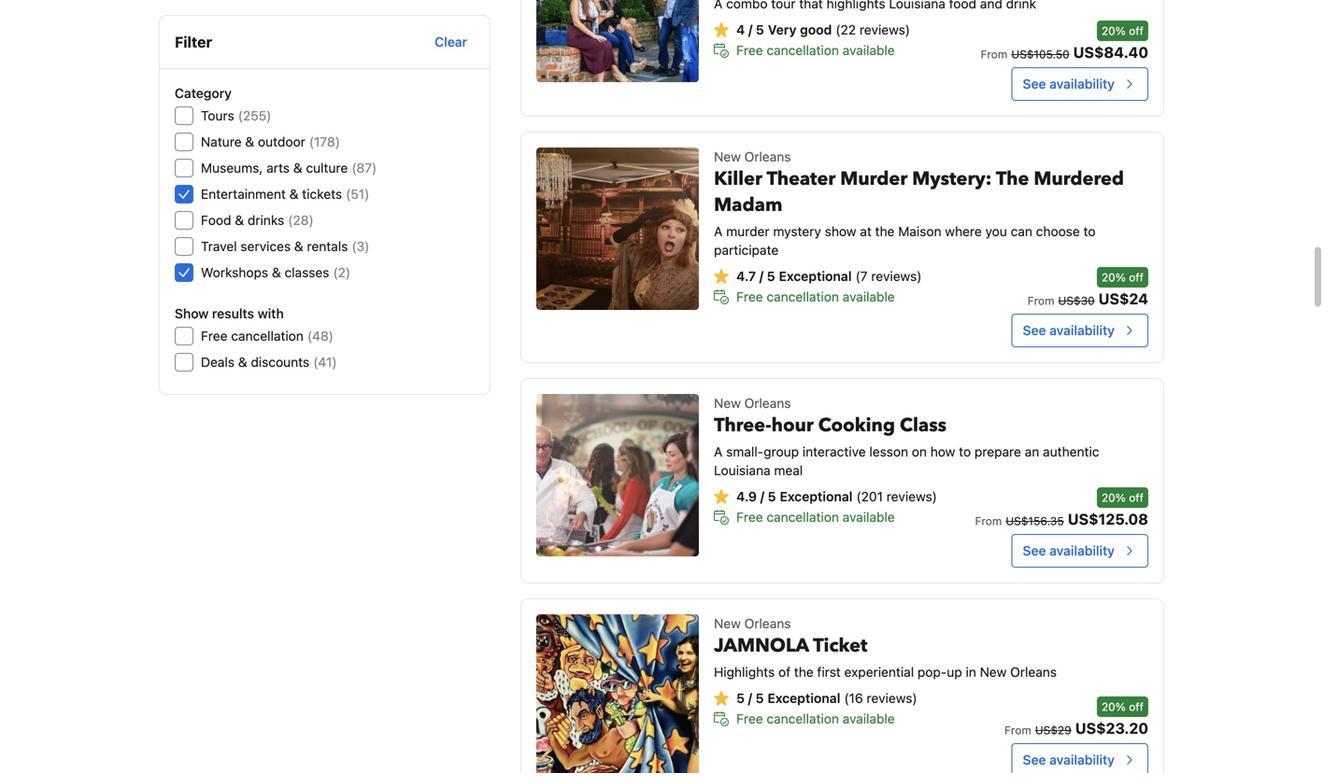 Task type: locate. For each thing, give the bounding box(es) containing it.
to right how
[[959, 444, 971, 460]]

free for killer
[[736, 289, 763, 305]]

cancellation down 4.9 / 5 exceptional (201 reviews)
[[767, 510, 839, 525]]

orleans
[[744, 149, 791, 164], [744, 396, 791, 411], [744, 616, 791, 632], [1010, 665, 1057, 680]]

available for theater
[[843, 289, 895, 305]]

from inside 'from us$30 us$24'
[[1028, 294, 1055, 307]]

theater
[[767, 166, 836, 192]]

/ right 4
[[748, 22, 753, 37]]

from us$29 us$23.20
[[1005, 720, 1148, 738]]

free cancellation available down 4.7 / 5 exceptional (7 reviews)
[[736, 289, 895, 305]]

20% off for jamnola ticket
[[1102, 701, 1144, 714]]

exceptional
[[779, 269, 852, 284], [780, 489, 853, 505], [768, 691, 840, 706]]

/ for killer
[[759, 269, 764, 284]]

from left us$29
[[1005, 724, 1031, 737]]

reviews) right (22 at right
[[860, 22, 910, 37]]

2 see from the top
[[1023, 323, 1046, 338]]

available down (7
[[843, 289, 895, 305]]

availability down us$30
[[1050, 323, 1115, 338]]

mystery:
[[912, 166, 992, 192]]

0 vertical spatial to
[[1084, 224, 1096, 239]]

3 see from the top
[[1023, 543, 1046, 559]]

new inside "new orleans killer theater murder mystery: the murdered madam a murder mystery show at the maison where you can choose to participate"
[[714, 149, 741, 164]]

1 see availability from the top
[[1023, 76, 1115, 92]]

see down us$29
[[1023, 753, 1046, 768]]

1 horizontal spatial to
[[1084, 224, 1096, 239]]

off
[[1129, 24, 1144, 37], [1129, 271, 1144, 284], [1129, 492, 1144, 505], [1129, 701, 1144, 714]]

4 off from the top
[[1129, 701, 1144, 714]]

2 20% off from the top
[[1102, 271, 1144, 284]]

3 20% off from the top
[[1102, 492, 1144, 505]]

reviews) for ticket
[[867, 691, 917, 706]]

food & drinks (28)
[[201, 213, 314, 228]]

20% up us$23.20
[[1102, 701, 1126, 714]]

see availability for jamnola ticket
[[1023, 753, 1115, 768]]

available
[[843, 43, 895, 58], [843, 289, 895, 305], [843, 510, 895, 525], [843, 712, 895, 727]]

1 horizontal spatial the
[[875, 224, 895, 239]]

& down "museums, arts & culture (87)"
[[289, 186, 299, 202]]

20% off up us$84.40 in the top right of the page
[[1102, 24, 1144, 37]]

/
[[748, 22, 753, 37], [759, 269, 764, 284], [760, 489, 764, 505], [748, 691, 752, 706]]

0 horizontal spatial to
[[959, 444, 971, 460]]

(48)
[[307, 328, 334, 344]]

us$105.50
[[1011, 48, 1070, 61]]

5 / 5 exceptional (16 reviews)
[[736, 691, 917, 706]]

2 free cancellation available from the top
[[736, 289, 895, 305]]

to right choose
[[1084, 224, 1096, 239]]

20% off up us$125.08
[[1102, 492, 1144, 505]]

reviews) down experiential
[[867, 691, 917, 706]]

20% up us$84.40 in the top right of the page
[[1102, 24, 1126, 37]]

4.7 / 5 exceptional (7 reviews)
[[736, 269, 922, 284]]

2 20% from the top
[[1102, 271, 1126, 284]]

see down 'from us$30 us$24'
[[1023, 323, 1046, 338]]

& for discounts
[[238, 355, 247, 370]]

free cancellation available
[[736, 43, 895, 58], [736, 289, 895, 305], [736, 510, 895, 525], [736, 712, 895, 727]]

new inside new orleans three-hour cooking class a small-group interactive lesson on how to prepare an authentic louisiana meal
[[714, 396, 741, 411]]

the inside "new orleans killer theater murder mystery: the murdered madam a murder mystery show at the maison where you can choose to participate"
[[875, 224, 895, 239]]

5
[[756, 22, 764, 37], [767, 269, 775, 284], [768, 489, 776, 505], [736, 691, 745, 706], [756, 691, 764, 706]]

orleans for jamnola
[[744, 616, 791, 632]]

deals & discounts (41)
[[201, 355, 337, 370]]

a
[[714, 224, 723, 239], [714, 444, 723, 460]]

a inside "new orleans killer theater murder mystery: the murdered madam a murder mystery show at the maison where you can choose to participate"
[[714, 224, 723, 239]]

see availability for killer theater murder mystery: the murdered madam
[[1023, 323, 1115, 338]]

(255)
[[238, 108, 271, 123]]

4 availability from the top
[[1050, 753, 1115, 768]]

nature & outdoor (178)
[[201, 134, 340, 150]]

classes
[[285, 265, 329, 280]]

from left us$105.50
[[981, 48, 1008, 61]]

3 availability from the top
[[1050, 543, 1115, 559]]

free cancellation available for theater
[[736, 289, 895, 305]]

killer
[[714, 166, 763, 192]]

drinks
[[248, 213, 284, 228]]

off up us$24
[[1129, 271, 1144, 284]]

& for classes
[[272, 265, 281, 280]]

1 a from the top
[[714, 224, 723, 239]]

show
[[175, 306, 209, 321]]

4 / 5 very good (22 reviews)
[[736, 22, 910, 37]]

see
[[1023, 76, 1046, 92], [1023, 323, 1046, 338], [1023, 543, 1046, 559], [1023, 753, 1046, 768]]

& down travel services & rentals (3)
[[272, 265, 281, 280]]

orleans up hour
[[744, 396, 791, 411]]

group
[[764, 444, 799, 460]]

availability down 'from us$156.35 us$125.08'
[[1050, 543, 1115, 559]]

you
[[985, 224, 1007, 239]]

4 see availability from the top
[[1023, 753, 1115, 768]]

museums,
[[201, 160, 263, 176]]

availability down from us$105.50 us$84.40
[[1050, 76, 1115, 92]]

see availability down from us$105.50 us$84.40
[[1023, 76, 1115, 92]]

3 available from the top
[[843, 510, 895, 525]]

from us$105.50 us$84.40
[[981, 43, 1148, 61]]

free down highlights at right
[[736, 712, 763, 727]]

& right deals
[[238, 355, 247, 370]]

free cancellation available down good
[[736, 43, 895, 58]]

orleans up jamnola
[[744, 616, 791, 632]]

2 see availability from the top
[[1023, 323, 1115, 338]]

from inside 'from us$156.35 us$125.08'
[[975, 515, 1002, 528]]

20%
[[1102, 24, 1126, 37], [1102, 271, 1126, 284], [1102, 492, 1126, 505], [1102, 701, 1126, 714]]

a left murder
[[714, 224, 723, 239]]

free down 4.7
[[736, 289, 763, 305]]

jamnola ticket image
[[536, 615, 699, 774]]

off up us$84.40 in the top right of the page
[[1129, 24, 1144, 37]]

new
[[714, 149, 741, 164], [714, 396, 741, 411], [714, 616, 741, 632], [980, 665, 1007, 680]]

orleans up killer
[[744, 149, 791, 164]]

20% off for three-hour cooking class
[[1102, 492, 1144, 505]]

murder
[[726, 224, 770, 239]]

us$30
[[1058, 294, 1095, 307]]

food
[[201, 213, 231, 228]]

/ right 4.7
[[759, 269, 764, 284]]

4 20% from the top
[[1102, 701, 1126, 714]]

20% off up us$24
[[1102, 271, 1144, 284]]

nature
[[201, 134, 242, 150]]

prepare
[[975, 444, 1021, 460]]

new orleans three-hour cooking class a small-group interactive lesson on how to prepare an authentic louisiana meal
[[714, 396, 1099, 478]]

0 vertical spatial exceptional
[[779, 269, 852, 284]]

clear button
[[427, 25, 475, 59]]

1 20% off from the top
[[1102, 24, 1144, 37]]

20% up us$125.08
[[1102, 492, 1126, 505]]

off for jamnola ticket
[[1129, 701, 1144, 714]]

see availability down 'from us$156.35 us$125.08'
[[1023, 543, 1115, 559]]

3 see availability from the top
[[1023, 543, 1115, 559]]

20% for jamnola ticket
[[1102, 701, 1126, 714]]

exceptional down meal
[[780, 489, 853, 505]]

3 off from the top
[[1129, 492, 1144, 505]]

new orleans killer theater murder mystery: the murdered madam a murder mystery show at the maison where you can choose to participate
[[714, 149, 1124, 258]]

20% for three-hour cooking class
[[1102, 492, 1126, 505]]

(7
[[856, 269, 868, 284]]

three-
[[714, 413, 771, 439]]

arts
[[266, 160, 290, 176]]

discounts
[[251, 355, 309, 370]]

us$23.20
[[1075, 720, 1148, 738]]

to
[[1084, 224, 1096, 239], [959, 444, 971, 460]]

from for three-hour cooking class
[[975, 515, 1002, 528]]

from left us$156.35
[[975, 515, 1002, 528]]

2 off from the top
[[1129, 271, 1144, 284]]

cancellation down with
[[231, 328, 304, 344]]

& down (255)
[[245, 134, 254, 150]]

new for jamnola ticket
[[714, 616, 741, 632]]

new up 'three-'
[[714, 396, 741, 411]]

off up us$23.20
[[1129, 701, 1144, 714]]

orleans inside new orleans three-hour cooking class a small-group interactive lesson on how to prepare an authentic louisiana meal
[[744, 396, 791, 411]]

1 vertical spatial the
[[794, 665, 814, 680]]

the inside new orleans jamnola ticket highlights of the first experiential pop-up in new orleans
[[794, 665, 814, 680]]

3 20% from the top
[[1102, 492, 1126, 505]]

new right in
[[980, 665, 1007, 680]]

orleans inside "new orleans killer theater murder mystery: the murdered madam a murder mystery show at the maison where you can choose to participate"
[[744, 149, 791, 164]]

to inside new orleans three-hour cooking class a small-group interactive lesson on how to prepare an authentic louisiana meal
[[959, 444, 971, 460]]

availability down from us$29 us$23.20
[[1050, 753, 1115, 768]]

available down (201 on the right bottom of the page
[[843, 510, 895, 525]]

up
[[947, 665, 962, 680]]

at
[[860, 224, 872, 239]]

reviews) right (201 on the right bottom of the page
[[887, 489, 937, 505]]

availability
[[1050, 76, 1115, 92], [1050, 323, 1115, 338], [1050, 543, 1115, 559], [1050, 753, 1115, 768]]

the right at
[[875, 224, 895, 239]]

2 available from the top
[[843, 289, 895, 305]]

available down (16
[[843, 712, 895, 727]]

free cancellation available down 4.9 / 5 exceptional (201 reviews)
[[736, 510, 895, 525]]

free cancellation available for ticket
[[736, 712, 895, 727]]

(28)
[[288, 213, 314, 228]]

from inside from us$29 us$23.20
[[1005, 724, 1031, 737]]

0 vertical spatial a
[[714, 224, 723, 239]]

1 vertical spatial to
[[959, 444, 971, 460]]

2 vertical spatial exceptional
[[768, 691, 840, 706]]

1 see from the top
[[1023, 76, 1046, 92]]

tickets
[[302, 186, 342, 202]]

1 vertical spatial exceptional
[[780, 489, 853, 505]]

see down us$105.50
[[1023, 76, 1046, 92]]

free down 4
[[736, 43, 763, 58]]

0 horizontal spatial the
[[794, 665, 814, 680]]

cancellation down 4.7 / 5 exceptional (7 reviews)
[[767, 289, 839, 305]]

20% up us$24
[[1102, 271, 1126, 284]]

1 vertical spatial a
[[714, 444, 723, 460]]

louisiana
[[714, 463, 771, 478]]

from us$30 us$24
[[1028, 290, 1148, 308]]

2 a from the top
[[714, 444, 723, 460]]

3 free cancellation available from the top
[[736, 510, 895, 525]]

orleans for three-
[[744, 396, 791, 411]]

(178)
[[309, 134, 340, 150]]

new orleans jamnola ticket highlights of the first experiential pop-up in new orleans
[[714, 616, 1057, 680]]

/ down highlights at right
[[748, 691, 752, 706]]

a left small-
[[714, 444, 723, 460]]

see down us$156.35
[[1023, 543, 1046, 559]]

4 free cancellation available from the top
[[736, 712, 895, 727]]

free cancellation available for hour
[[736, 510, 895, 525]]

see availability down us$30
[[1023, 323, 1115, 338]]

the right of
[[794, 665, 814, 680]]

services
[[240, 239, 291, 254]]

(16
[[844, 691, 863, 706]]

reviews) right (7
[[871, 269, 922, 284]]

20% for killer theater murder mystery: the murdered madam
[[1102, 271, 1126, 284]]

orleans up us$29
[[1010, 665, 1057, 680]]

off up us$125.08
[[1129, 492, 1144, 505]]

exceptional down of
[[768, 691, 840, 706]]

cancellation down good
[[767, 43, 839, 58]]

new up killer
[[714, 149, 741, 164]]

0 vertical spatial the
[[875, 224, 895, 239]]

from for killer theater murder mystery: the murdered madam
[[1028, 294, 1055, 307]]

4 20% off from the top
[[1102, 701, 1144, 714]]

2 availability from the top
[[1050, 323, 1115, 338]]

reviews)
[[860, 22, 910, 37], [871, 269, 922, 284], [887, 489, 937, 505], [867, 691, 917, 706]]

/ right 4.9
[[760, 489, 764, 505]]

4 see from the top
[[1023, 753, 1046, 768]]

available down (22 at right
[[843, 43, 895, 58]]

exceptional left (7
[[779, 269, 852, 284]]

& right food
[[235, 213, 244, 228]]

new up jamnola
[[714, 616, 741, 632]]

free down 4.9
[[736, 510, 763, 525]]

free cancellation available down 5 / 5 exceptional (16 reviews)
[[736, 712, 895, 727]]

(201
[[856, 489, 883, 505]]

4 available from the top
[[843, 712, 895, 727]]

see availability down from us$29 us$23.20
[[1023, 753, 1115, 768]]

from left us$30
[[1028, 294, 1055, 307]]

travel services & rentals (3)
[[201, 239, 370, 254]]

20% off up us$23.20
[[1102, 701, 1144, 714]]

off for killer theater murder mystery: the murdered madam
[[1129, 271, 1144, 284]]

from for jamnola ticket
[[1005, 724, 1031, 737]]

off for three-hour cooking class
[[1129, 492, 1144, 505]]

cancellation down 5 / 5 exceptional (16 reviews)
[[767, 712, 839, 727]]

can
[[1011, 224, 1033, 239]]

show
[[825, 224, 856, 239]]

travel
[[201, 239, 237, 254]]

results
[[212, 306, 254, 321]]

workshops
[[201, 265, 268, 280]]



Task type: describe. For each thing, give the bounding box(es) containing it.
experiential
[[844, 665, 914, 680]]

tours
[[201, 108, 234, 123]]

to inside "new orleans killer theater murder mystery: the murdered madam a murder mystery show at the maison where you can choose to participate"
[[1084, 224, 1096, 239]]

in
[[966, 665, 976, 680]]

orleans for killer
[[744, 149, 791, 164]]

rentals
[[307, 239, 348, 254]]

us$24
[[1099, 290, 1148, 308]]

see for killer theater murder mystery: the murdered madam
[[1023, 323, 1046, 338]]

ticket
[[813, 634, 868, 659]]

(2)
[[333, 265, 351, 280]]

murder
[[840, 166, 908, 192]]

& right arts
[[293, 160, 302, 176]]

category
[[175, 86, 232, 101]]

available for ticket
[[843, 712, 895, 727]]

mystery
[[773, 224, 821, 239]]

reviews) for theater
[[871, 269, 922, 284]]

three-hour cooking class image
[[536, 394, 699, 557]]

choose
[[1036, 224, 1080, 239]]

1 20% from the top
[[1102, 24, 1126, 37]]

5 for jamnola
[[756, 691, 764, 706]]

& down (28)
[[294, 239, 303, 254]]

good
[[800, 22, 832, 37]]

us$84.40
[[1073, 43, 1148, 61]]

exceptional for group
[[780, 489, 853, 505]]

free up deals
[[201, 328, 228, 344]]

availability for jamnola ticket
[[1050, 753, 1115, 768]]

(41)
[[313, 355, 337, 370]]

cooking
[[818, 413, 895, 439]]

(22
[[836, 22, 856, 37]]

killer theater murder mystery: the murdered madam image
[[536, 148, 699, 310]]

5 for three-
[[768, 489, 776, 505]]

(51)
[[346, 186, 369, 202]]

authentic
[[1043, 444, 1099, 460]]

availability for killer theater murder mystery: the murdered madam
[[1050, 323, 1115, 338]]

hour
[[771, 413, 814, 439]]

with
[[258, 306, 284, 321]]

tours (255)
[[201, 108, 271, 123]]

small-
[[726, 444, 764, 460]]

cancellation for three-
[[767, 510, 839, 525]]

4.9
[[736, 489, 757, 505]]

(87)
[[352, 160, 377, 176]]

free for three-
[[736, 510, 763, 525]]

deals
[[201, 355, 235, 370]]

on
[[912, 444, 927, 460]]

see for jamnola ticket
[[1023, 753, 1046, 768]]

an
[[1025, 444, 1039, 460]]

us$29
[[1035, 724, 1072, 737]]

clear
[[435, 34, 467, 50]]

outdoor
[[258, 134, 305, 150]]

1 available from the top
[[843, 43, 895, 58]]

cancellation for jamnola
[[767, 712, 839, 727]]

see availability for three-hour cooking class
[[1023, 543, 1115, 559]]

a inside new orleans three-hour cooking class a small-group interactive lesson on how to prepare an authentic louisiana meal
[[714, 444, 723, 460]]

5 for killer
[[767, 269, 775, 284]]

availability for three-hour cooking class
[[1050, 543, 1115, 559]]

new orleans cooking demo & cocktail walking tour image
[[536, 0, 699, 82]]

4.7
[[736, 269, 756, 284]]

how
[[931, 444, 955, 460]]

free cancellation (48)
[[201, 328, 334, 344]]

see for three-hour cooking class
[[1023, 543, 1046, 559]]

cancellation for killer
[[767, 289, 839, 305]]

new for three-hour cooking class
[[714, 396, 741, 411]]

show results with
[[175, 306, 284, 321]]

first
[[817, 665, 841, 680]]

& for tickets
[[289, 186, 299, 202]]

exceptional for experiential
[[768, 691, 840, 706]]

4.9 / 5 exceptional (201 reviews)
[[736, 489, 937, 505]]

highlights
[[714, 665, 775, 680]]

1 free cancellation available from the top
[[736, 43, 895, 58]]

(3)
[[352, 239, 370, 254]]

where
[[945, 224, 982, 239]]

madam
[[714, 192, 783, 218]]

20% off for killer theater murder mystery: the murdered madam
[[1102, 271, 1144, 284]]

entertainment & tickets (51)
[[201, 186, 369, 202]]

1 availability from the top
[[1050, 76, 1115, 92]]

4
[[736, 22, 745, 37]]

jamnola
[[714, 634, 809, 659]]

participate
[[714, 242, 779, 258]]

us$125.08
[[1068, 511, 1148, 528]]

reviews) for hour
[[887, 489, 937, 505]]

available for hour
[[843, 510, 895, 525]]

workshops & classes (2)
[[201, 265, 351, 280]]

museums, arts & culture (87)
[[201, 160, 377, 176]]

new for killer theater murder mystery: the murdered madam
[[714, 149, 741, 164]]

entertainment
[[201, 186, 286, 202]]

from inside from us$105.50 us$84.40
[[981, 48, 1008, 61]]

filter
[[175, 33, 212, 51]]

culture
[[306, 160, 348, 176]]

1 off from the top
[[1129, 24, 1144, 37]]

the
[[996, 166, 1029, 192]]

exceptional for madam
[[779, 269, 852, 284]]

from us$156.35 us$125.08
[[975, 511, 1148, 528]]

of
[[778, 665, 791, 680]]

/ for jamnola
[[748, 691, 752, 706]]

us$156.35
[[1006, 515, 1064, 528]]

free for jamnola
[[736, 712, 763, 727]]

lesson
[[869, 444, 908, 460]]

maison
[[898, 224, 942, 239]]

& for drinks
[[235, 213, 244, 228]]

interactive
[[803, 444, 866, 460]]

very
[[768, 22, 797, 37]]

meal
[[774, 463, 803, 478]]

pop-
[[918, 665, 947, 680]]

& for outdoor
[[245, 134, 254, 150]]

/ for three-
[[760, 489, 764, 505]]



Task type: vqa. For each thing, say whether or not it's contained in the screenshot.
the Booking.com takes your payment for this stay on behalf of the property, but make sure you have cash for any extras once you get there.
no



